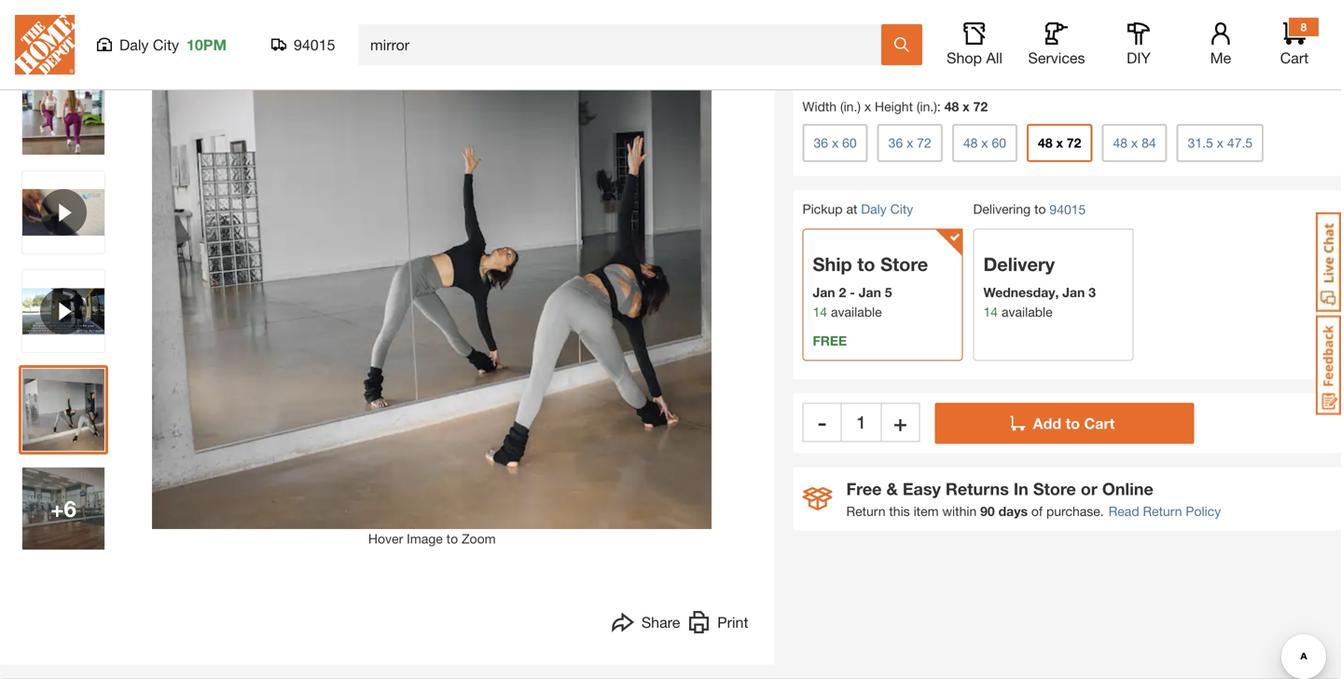 Task type: vqa. For each thing, say whether or not it's contained in the screenshot.
- to the right
yes



Task type: locate. For each thing, give the bounding box(es) containing it.
+ inside button
[[894, 409, 907, 436]]

+ for + 6
[[50, 496, 64, 522]]

diy
[[970, 13, 994, 30], [1127, 49, 1151, 67]]

+ 6
[[50, 496, 76, 522]]

store up of
[[1033, 479, 1076, 499]]

to left the 94015 link
[[1034, 201, 1046, 217]]

x right 31.5
[[1217, 135, 1224, 151]]

install
[[1051, 13, 1090, 30]]

36 down the width (in.) x height (in.) : 48 x 72 at the top
[[888, 135, 903, 151]]

shop all
[[947, 49, 1003, 67]]

1 horizontal spatial -
[[850, 285, 855, 300]]

14 down wednesday,
[[983, 304, 998, 320]]

1 vertical spatial diy
[[1127, 49, 1151, 67]]

at
[[846, 201, 857, 217]]

hover
[[368, 532, 403, 547]]

0 horizontal spatial +
[[50, 496, 64, 522]]

0 horizontal spatial 60
[[842, 135, 857, 151]]

94015 inside delivering to 94015
[[1050, 202, 1086, 217]]

print
[[717, 614, 748, 632]]

return down free
[[846, 504, 886, 519]]

&
[[886, 479, 898, 499]]

hover image to zoom button
[[152, 0, 712, 549]]

8
[[1301, 21, 1307, 34]]

0 horizontal spatial store
[[880, 253, 928, 275]]

36 inside button
[[888, 135, 903, 151]]

2 horizontal spatial jan
[[1063, 285, 1085, 300]]

48 left 84
[[1113, 135, 1128, 151]]

shop all button
[[945, 22, 1004, 67]]

36
[[814, 135, 828, 151], [888, 135, 903, 151]]

72
[[973, 99, 988, 114], [917, 135, 932, 151], [1067, 135, 1081, 151]]

x down the width (in.) x height (in.) : 48 x 72 at the top
[[907, 135, 913, 151]]

1 horizontal spatial return
[[1143, 504, 1182, 519]]

view
[[823, 35, 854, 53]]

72 inside button
[[917, 135, 932, 151]]

fab glass and mirror wall mirrors gm48x72 40.2 image
[[22, 369, 104, 451]]

0 horizontal spatial 14
[[813, 304, 827, 320]]

3
[[1089, 285, 1096, 300]]

jan left 5 on the top of page
[[859, 285, 881, 300]]

return
[[846, 504, 886, 519], [1143, 504, 1182, 519]]

60
[[842, 135, 857, 151], [992, 135, 1006, 151]]

x for 31.5 x 47.5
[[1217, 135, 1224, 151]]

0 vertical spatial -
[[850, 285, 855, 300]]

width (in.) x height (in.) : 48 x 72
[[803, 99, 988, 114]]

36 inside button
[[814, 135, 828, 151]]

- up icon
[[818, 409, 826, 436]]

0 horizontal spatial return
[[846, 504, 886, 519]]

-
[[850, 285, 855, 300], [818, 409, 826, 436]]

(in.) right height
[[917, 99, 937, 114]]

72 down the width (in.) x height (in.) : 48 x 72 at the top
[[917, 135, 932, 151]]

0 horizontal spatial cart
[[1084, 415, 1115, 433]]

2 horizontal spatial 72
[[1067, 135, 1081, 151]]

x right the :
[[963, 99, 970, 114]]

72 left 48 x 84
[[1067, 135, 1081, 151]]

36 x 60
[[814, 135, 857, 151]]

city right at
[[890, 201, 913, 217]]

1 60 from the left
[[842, 135, 857, 151]]

1 available from the left
[[831, 304, 882, 320]]

share
[[641, 614, 680, 632]]

hardware included to diy easy to install gym mirror view more details
[[823, 13, 1166, 53]]

1 vertical spatial 94015
[[1050, 202, 1086, 217]]

daly city 10pm
[[119, 36, 227, 54]]

36 down width
[[814, 135, 828, 151]]

daly left the '10pm'
[[119, 36, 149, 54]]

1 vertical spatial cart
[[1084, 415, 1115, 433]]

48 x 72
[[1038, 135, 1081, 151]]

view more details link
[[823, 35, 942, 53]]

cart
[[1280, 49, 1309, 67], [1084, 415, 1115, 433]]

14 inside delivery wednesday, jan 3 14 available
[[983, 304, 998, 320]]

0 horizontal spatial jan
[[813, 285, 835, 300]]

available
[[831, 304, 882, 320], [1002, 304, 1053, 320]]

2 36 from the left
[[888, 135, 903, 151]]

shop
[[947, 49, 982, 67]]

returns
[[946, 479, 1009, 499]]

6
[[64, 496, 76, 522]]

1 vertical spatial +
[[50, 496, 64, 522]]

city
[[153, 36, 179, 54], [890, 201, 913, 217]]

1 horizontal spatial store
[[1033, 479, 1076, 499]]

- button
[[803, 403, 842, 442]]

60 down the width (in.) x height (in.) : 48 x 72 at the top
[[842, 135, 857, 151]]

hardware
[[823, 13, 887, 30]]

add to cart
[[1033, 415, 1115, 433]]

services button
[[1027, 22, 1087, 67]]

diy left easy
[[970, 13, 994, 30]]

(in.) right width
[[840, 99, 861, 114]]

to right ship
[[857, 253, 875, 275]]

0 horizontal spatial (in.)
[[840, 99, 861, 114]]

diy down mirror
[[1127, 49, 1151, 67]]

0 vertical spatial +
[[894, 409, 907, 436]]

1 horizontal spatial 94015
[[1050, 202, 1086, 217]]

1 vertical spatial -
[[818, 409, 826, 436]]

36 x 60 button
[[803, 124, 868, 162]]

delivery wednesday, jan 3 14 available
[[983, 253, 1096, 320]]

0 horizontal spatial diy
[[970, 13, 994, 30]]

48 right 48 x 60
[[1038, 135, 1053, 151]]

60 left 48 x 72
[[992, 135, 1006, 151]]

free
[[846, 479, 882, 499]]

to right easy
[[1033, 13, 1047, 30]]

48
[[944, 99, 959, 114], [963, 135, 978, 151], [1038, 135, 1053, 151], [1113, 135, 1128, 151]]

2 60 from the left
[[992, 135, 1006, 151]]

47.5
[[1227, 135, 1253, 151]]

0 vertical spatial diy
[[970, 13, 994, 30]]

1 horizontal spatial 14
[[983, 304, 998, 320]]

1 horizontal spatial available
[[1002, 304, 1053, 320]]

cart down 8
[[1280, 49, 1309, 67]]

0 horizontal spatial 72
[[917, 135, 932, 151]]

31.5 x 47.5
[[1188, 135, 1253, 151]]

1 return from the left
[[846, 504, 886, 519]]

(in.)
[[840, 99, 861, 114], [917, 99, 937, 114]]

zoom
[[462, 532, 496, 547]]

store
[[880, 253, 928, 275], [1033, 479, 1076, 499]]

store up 5 on the top of page
[[880, 253, 928, 275]]

0 vertical spatial 94015
[[294, 36, 335, 54]]

72 for 36 x 72
[[917, 135, 932, 151]]

0 vertical spatial store
[[880, 253, 928, 275]]

1 horizontal spatial 60
[[992, 135, 1006, 151]]

x left 84
[[1131, 135, 1138, 151]]

1 horizontal spatial city
[[890, 201, 913, 217]]

+
[[894, 409, 907, 436], [50, 496, 64, 522]]

2 14 from the left
[[983, 304, 998, 320]]

94015 inside button
[[294, 36, 335, 54]]

city left the '10pm'
[[153, 36, 179, 54]]

fab glass and mirror wall mirrors gm48x72 64.0 image
[[22, 0, 104, 56]]

x inside button
[[907, 135, 913, 151]]

48 x 84
[[1113, 135, 1156, 151]]

read
[[1109, 504, 1139, 519]]

x up delivering
[[981, 135, 988, 151]]

x up the 94015 link
[[1056, 135, 1063, 151]]

return right the read
[[1143, 504, 1182, 519]]

None field
[[842, 403, 881, 442]]

60 for 48 x 60
[[992, 135, 1006, 151]]

0 horizontal spatial 94015
[[294, 36, 335, 54]]

the home depot logo image
[[15, 15, 75, 75]]

0 horizontal spatial -
[[818, 409, 826, 436]]

2 available from the left
[[1002, 304, 1053, 320]]

ship
[[813, 253, 852, 275]]

36 for 36 x 60
[[814, 135, 828, 151]]

daly right at
[[861, 201, 887, 217]]

x
[[864, 99, 871, 114], [963, 99, 970, 114], [832, 135, 839, 151], [907, 135, 913, 151], [981, 135, 988, 151], [1056, 135, 1063, 151], [1131, 135, 1138, 151], [1217, 135, 1224, 151]]

print button
[[688, 612, 748, 639]]

1 horizontal spatial jan
[[859, 285, 881, 300]]

72 up 48 x 60
[[973, 99, 988, 114]]

1 horizontal spatial 36
[[888, 135, 903, 151]]

available down wednesday,
[[1002, 304, 1053, 320]]

pickup at daly city
[[803, 201, 913, 217]]

94015
[[294, 36, 335, 54], [1050, 202, 1086, 217]]

cart 8
[[1280, 21, 1309, 67]]

1 vertical spatial store
[[1033, 479, 1076, 499]]

daly
[[119, 36, 149, 54], [861, 201, 887, 217]]

purchase.
[[1046, 504, 1104, 519]]

1 vertical spatial daly
[[861, 201, 887, 217]]

1 horizontal spatial (in.)
[[917, 99, 937, 114]]

0 horizontal spatial available
[[831, 304, 882, 320]]

all
[[986, 49, 1003, 67]]

jan
[[813, 285, 835, 300], [859, 285, 881, 300], [1063, 285, 1085, 300]]

3 jan from the left
[[1063, 285, 1085, 300]]

to
[[953, 13, 966, 30], [1033, 13, 1047, 30], [1034, 201, 1046, 217], [857, 253, 875, 275], [1066, 415, 1080, 433], [446, 532, 458, 547]]

14 up free on the right
[[813, 304, 827, 320]]

+ for +
[[894, 409, 907, 436]]

me button
[[1191, 22, 1251, 67]]

72 inside button
[[1067, 135, 1081, 151]]

jan left 3
[[1063, 285, 1085, 300]]

to right add
[[1066, 415, 1080, 433]]

1 horizontal spatial +
[[894, 409, 907, 436]]

- inside button
[[818, 409, 826, 436]]

cart right add
[[1084, 415, 1115, 433]]

0 vertical spatial cart
[[1280, 49, 1309, 67]]

36 x 72 button
[[877, 124, 943, 162]]

- right 2
[[850, 285, 855, 300]]

1 horizontal spatial diy
[[1127, 49, 1151, 67]]

1 36 from the left
[[814, 135, 828, 151]]

to left zoom
[[446, 532, 458, 547]]

48 right 36 x 72
[[963, 135, 978, 151]]

14
[[813, 304, 827, 320], [983, 304, 998, 320]]

available down 2
[[831, 304, 882, 320]]

x down width
[[832, 135, 839, 151]]

0 vertical spatial daly
[[119, 36, 149, 54]]

x for 36 x 60
[[832, 135, 839, 151]]

details
[[897, 35, 942, 53]]

1 14 from the left
[[813, 304, 827, 320]]

jan left 2
[[813, 285, 835, 300]]

of
[[1031, 504, 1043, 519]]

0 horizontal spatial city
[[153, 36, 179, 54]]

0 horizontal spatial 36
[[814, 135, 828, 151]]

store inside ship to store jan 2 - jan 5 14 available
[[880, 253, 928, 275]]



Task type: describe. For each thing, give the bounding box(es) containing it.
hover image to zoom
[[368, 532, 496, 547]]

x for 48 x 84
[[1131, 135, 1138, 151]]

easy
[[903, 479, 941, 499]]

48 for 48 x 72
[[1038, 135, 1053, 151]]

+ button
[[881, 403, 920, 442]]

free & easy returns in store or online return this item within 90 days of purchase. read return policy
[[846, 479, 1221, 519]]

to inside delivering to 94015
[[1034, 201, 1046, 217]]

more
[[858, 35, 892, 53]]

36 for 36 x 72
[[888, 135, 903, 151]]

diy button
[[1109, 22, 1169, 67]]

available inside ship to store jan 2 - jan 5 14 available
[[831, 304, 882, 320]]

item
[[914, 504, 939, 519]]

48 x 84 button
[[1102, 124, 1167, 162]]

width
[[803, 99, 837, 114]]

to up shop
[[953, 13, 966, 30]]

add
[[1033, 415, 1061, 433]]

icon image
[[803, 488, 832, 511]]

wednesday,
[[983, 285, 1059, 300]]

5
[[885, 285, 892, 300]]

available inside delivery wednesday, jan 3 14 available
[[1002, 304, 1053, 320]]

delivering to 94015
[[973, 201, 1086, 217]]

14 inside ship to store jan 2 - jan 5 14 available
[[813, 304, 827, 320]]

to inside ship to store jan 2 - jan 5 14 available
[[857, 253, 875, 275]]

48 x 72 button
[[1027, 124, 1093, 162]]

1 (in.) from the left
[[840, 99, 861, 114]]

48 for 48 x 60
[[963, 135, 978, 151]]

1 horizontal spatial daly
[[861, 201, 887, 217]]

72 for 48 x 72
[[1067, 135, 1081, 151]]

services
[[1028, 49, 1085, 67]]

jan inside delivery wednesday, jan 3 14 available
[[1063, 285, 1085, 300]]

fab glass and mirror wall mirrors gm48x72 a0.3 image
[[22, 468, 104, 550]]

1 horizontal spatial 72
[[973, 99, 988, 114]]

94015 link
[[1050, 200, 1086, 219]]

or
[[1081, 479, 1098, 499]]

90
[[980, 504, 995, 519]]

48 for 48 x 84
[[1113, 135, 1128, 151]]

height
[[875, 99, 913, 114]]

ship to store jan 2 - jan 5 14 available
[[813, 253, 928, 320]]

online
[[1102, 479, 1154, 499]]

2 (in.) from the left
[[917, 99, 937, 114]]

0 vertical spatial city
[[153, 36, 179, 54]]

5834403551001 image
[[22, 172, 104, 254]]

share button
[[612, 612, 680, 639]]

diy inside button
[[1127, 49, 1151, 67]]

x for 48 x 72
[[1056, 135, 1063, 151]]

cart inside button
[[1084, 415, 1115, 433]]

daly city button
[[861, 201, 913, 217]]

2 return from the left
[[1143, 504, 1182, 519]]

gym
[[1094, 13, 1123, 30]]

x for 36 x 72
[[907, 135, 913, 151]]

84
[[1142, 135, 1156, 151]]

What can we help you find today? search field
[[370, 25, 880, 64]]

1 jan from the left
[[813, 285, 835, 300]]

policy
[[1186, 504, 1221, 519]]

6276695814001 image
[[22, 270, 104, 353]]

live chat image
[[1316, 213, 1341, 312]]

store inside free & easy returns in store or online return this item within 90 days of purchase. read return policy
[[1033, 479, 1076, 499]]

pickup
[[803, 201, 843, 217]]

image
[[407, 532, 443, 547]]

48 x 60
[[963, 135, 1006, 151]]

1 vertical spatial city
[[890, 201, 913, 217]]

mirror
[[1127, 13, 1166, 30]]

easy
[[998, 13, 1029, 30]]

48 right the :
[[944, 99, 959, 114]]

31.5
[[1188, 135, 1213, 151]]

this
[[889, 504, 910, 519]]

48 x 60 button
[[952, 124, 1018, 162]]

- inside ship to store jan 2 - jan 5 14 available
[[850, 285, 855, 300]]

me
[[1210, 49, 1231, 67]]

feedback link image
[[1316, 315, 1341, 416]]

36 x 72
[[888, 135, 932, 151]]

2 jan from the left
[[859, 285, 881, 300]]

x left height
[[864, 99, 871, 114]]

delivering
[[973, 201, 1031, 217]]

read return policy link
[[1109, 502, 1221, 522]]

in
[[1014, 479, 1029, 499]]

free
[[813, 333, 847, 349]]

1 horizontal spatial cart
[[1280, 49, 1309, 67]]

94015 button
[[271, 35, 336, 54]]

delivery
[[983, 253, 1055, 275]]

10pm
[[187, 36, 227, 54]]

fab glass and mirror wall mirrors gm48x72 e1.1 image
[[22, 73, 104, 155]]

within
[[942, 504, 977, 519]]

2
[[839, 285, 846, 300]]

included
[[891, 13, 949, 30]]

60 for 36 x 60
[[842, 135, 857, 151]]

0 horizontal spatial daly
[[119, 36, 149, 54]]

x for 48 x 60
[[981, 135, 988, 151]]

:
[[937, 99, 941, 114]]

days
[[998, 504, 1028, 519]]

31.5 x 47.5 button
[[1177, 124, 1264, 162]]

diy inside hardware included to diy easy to install gym mirror view more details
[[970, 13, 994, 30]]

add to cart button
[[935, 403, 1194, 444]]



